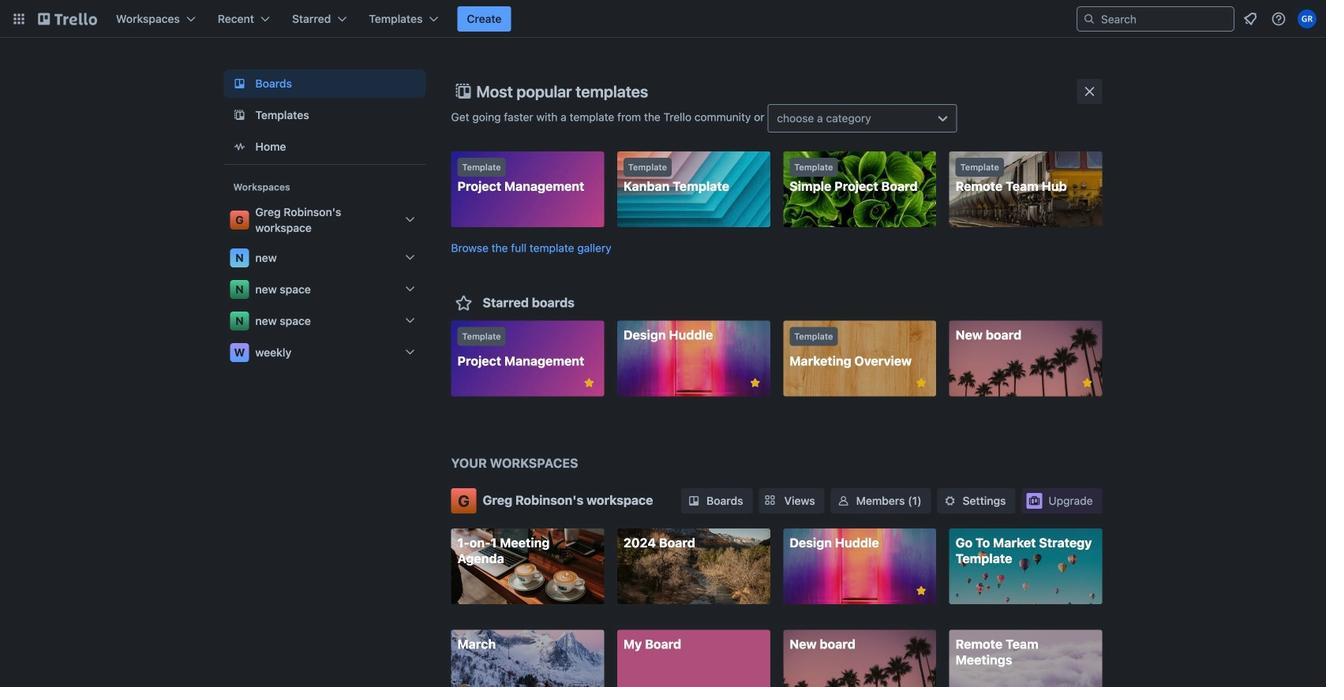 Task type: describe. For each thing, give the bounding box(es) containing it.
home image
[[230, 137, 249, 156]]

board image
[[230, 74, 249, 93]]

2 sm image from the left
[[836, 493, 852, 509]]

1 sm image from the left
[[686, 493, 702, 509]]

greg robinson (gregrobinson96) image
[[1298, 9, 1317, 28]]

sm image
[[942, 493, 958, 509]]

click to unstar this board. it will be removed from your starred list. image
[[582, 376, 596, 390]]

Search field
[[1096, 8, 1234, 30]]

back to home image
[[38, 6, 97, 32]]

template board image
[[230, 106, 249, 125]]

search image
[[1083, 13, 1096, 25]]



Task type: vqa. For each thing, say whether or not it's contained in the screenshot.
Customize views image at the left of page
no



Task type: locate. For each thing, give the bounding box(es) containing it.
sm image
[[686, 493, 702, 509], [836, 493, 852, 509]]

1 horizontal spatial sm image
[[836, 493, 852, 509]]

open information menu image
[[1271, 11, 1287, 27]]

0 notifications image
[[1241, 9, 1260, 28]]

click to unstar this board. it will be removed from your starred list. image
[[748, 376, 762, 390], [914, 376, 929, 390], [914, 584, 929, 598], [914, 686, 929, 688]]

0 horizontal spatial sm image
[[686, 493, 702, 509]]

primary element
[[0, 0, 1326, 38]]



